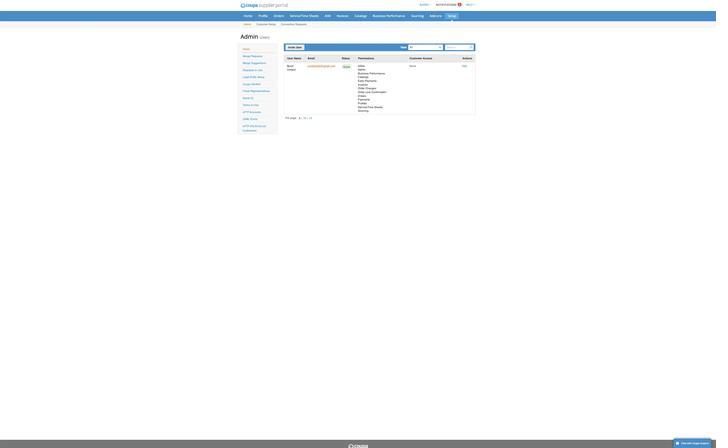Task type: describe. For each thing, give the bounding box(es) containing it.
invite user
[[384, 61, 403, 65]]

home
[[325, 18, 337, 24]]

asn
[[433, 18, 441, 24]]

sourcing link
[[545, 17, 569, 25]]

users link
[[324, 63, 333, 67]]

invoices link
[[446, 17, 468, 25]]

admin
[[321, 43, 344, 54]]

ons
[[582, 18, 589, 24]]

invoices
[[449, 18, 465, 24]]

profile
[[345, 18, 357, 24]]

invite user link
[[381, 59, 406, 67]]

orders
[[365, 18, 379, 24]]

0 horizontal spatial users
[[324, 63, 333, 67]]

Search text field
[[594, 59, 632, 67]]

service/time
[[387, 18, 411, 24]]

coupa supplier portal image
[[317, 1, 388, 15]]

catalogs
[[473, 18, 489, 24]]

business performance
[[497, 18, 541, 24]]

umlaut
[[383, 91, 394, 95]]

user
[[395, 61, 403, 65]]



Task type: vqa. For each thing, say whether or not it's contained in the screenshot.
ASN
yes



Task type: locate. For each thing, give the bounding box(es) containing it.
add-ons link
[[570, 17, 593, 25]]

business
[[497, 18, 514, 24]]

users
[[346, 46, 360, 53], [324, 63, 333, 67]]

navigation
[[557, 1, 634, 12]]

1 vertical spatial users
[[324, 63, 333, 67]]

orders link
[[362, 17, 382, 25]]

business performance link
[[494, 17, 544, 25]]

0 vertical spatial users
[[346, 46, 360, 53]]

performance
[[516, 18, 541, 24]]

invite
[[384, 61, 394, 65]]

bjord
[[383, 86, 391, 90]]

users inside admin users
[[346, 46, 360, 53]]

home link
[[322, 17, 340, 25]]

sheets
[[412, 18, 425, 24]]

add-
[[573, 18, 582, 24]]

sourcing
[[549, 18, 565, 24]]

users right admin on the top left of page
[[346, 46, 360, 53]]

service/time sheets
[[387, 18, 425, 24]]

setup link
[[594, 17, 612, 25]]

setup
[[597, 18, 609, 24]]

service/time sheets link
[[383, 17, 429, 25]]

profile link
[[341, 17, 361, 25]]

bjord umlaut
[[383, 86, 394, 95]]

1 horizontal spatial users
[[346, 46, 360, 53]]

add-ons
[[573, 18, 589, 24]]

asn link
[[430, 17, 445, 25]]

users down admin on the top left of page
[[324, 63, 333, 67]]

admin users
[[321, 43, 360, 54]]

catalogs link
[[470, 17, 493, 25]]



